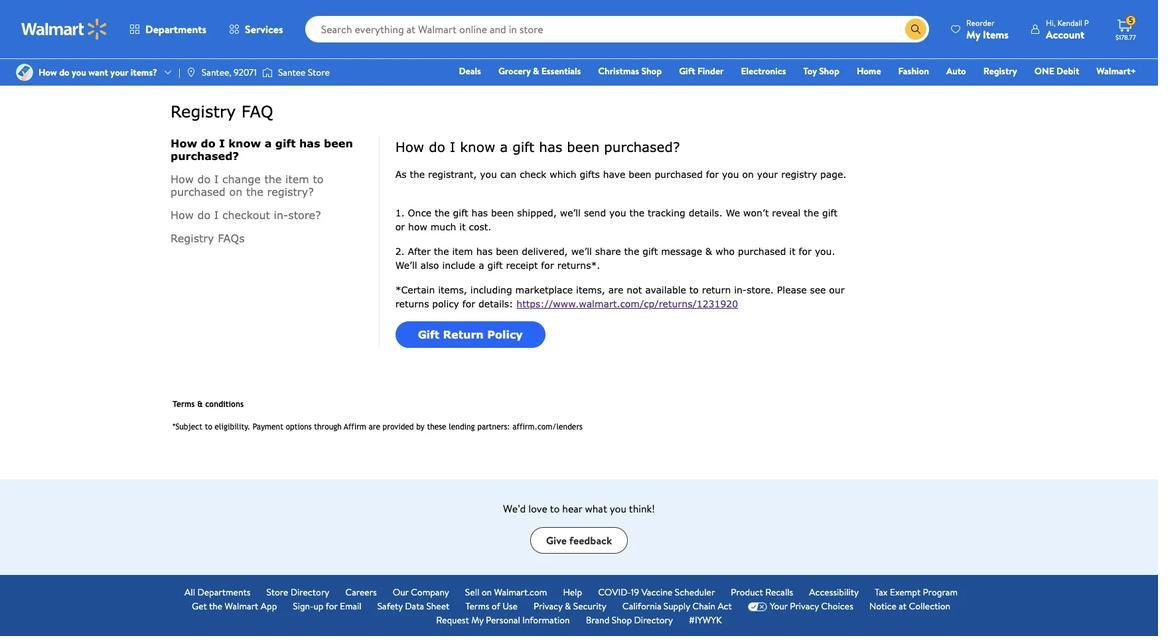 Task type: locate. For each thing, give the bounding box(es) containing it.
shop right toy
[[820, 64, 840, 78]]

on
[[482, 586, 492, 599]]

1 horizontal spatial  image
[[262, 66, 273, 79]]

|
[[179, 66, 181, 79]]

1 horizontal spatial my
[[967, 27, 981, 42]]

app
[[261, 600, 277, 613]]

essentials
[[542, 64, 581, 78]]

shop right brand on the right bottom of page
[[612, 614, 632, 627]]

privacy
[[534, 600, 563, 613], [790, 600, 820, 613]]

services
[[245, 22, 283, 37]]

shop for brand
[[612, 614, 632, 627]]

#iywyk link
[[689, 614, 722, 628]]

want
[[88, 66, 108, 79]]

store up app
[[267, 586, 288, 599]]

0 vertical spatial my
[[967, 27, 981, 42]]

at
[[899, 600, 907, 613]]

shop right christmas
[[642, 64, 662, 78]]

& down help
[[565, 600, 571, 613]]

1 vertical spatial my
[[472, 614, 484, 627]]

give feedback button
[[530, 528, 628, 554]]

 image
[[16, 64, 33, 81], [262, 66, 273, 79]]

covid-19 vaccine scheduler
[[598, 586, 715, 599]]

& for grocery
[[533, 64, 540, 78]]

gift finder link
[[674, 64, 730, 78]]

92071
[[234, 66, 257, 79]]

hi, kendall p account
[[1047, 17, 1090, 42]]

toy shop
[[804, 64, 840, 78]]

0 horizontal spatial directory
[[291, 586, 330, 599]]

0 vertical spatial &
[[533, 64, 540, 78]]

store right 'santee'
[[308, 66, 330, 79]]

privacy right your
[[790, 600, 820, 613]]

you right "do"
[[72, 66, 86, 79]]

privacy choices icon image
[[748, 602, 768, 612]]

walmart+
[[1097, 64, 1137, 78]]

0 horizontal spatial my
[[472, 614, 484, 627]]

 image for how do you want your items?
[[16, 64, 33, 81]]

collection
[[910, 600, 951, 613]]

items?
[[131, 66, 157, 79]]

 image
[[186, 67, 196, 78]]

shop for toy
[[820, 64, 840, 78]]

1 horizontal spatial directory
[[635, 614, 673, 627]]

my inside reorder my items
[[967, 27, 981, 42]]

directory
[[291, 586, 330, 599], [635, 614, 673, 627]]

home link
[[851, 64, 888, 78]]

auto
[[947, 64, 967, 78]]

privacy & security link
[[534, 600, 607, 614]]

1 vertical spatial &
[[565, 600, 571, 613]]

more
[[222, 26, 243, 39]]

our company
[[393, 586, 450, 599]]

help
[[563, 586, 583, 599]]

request my personal information link
[[437, 614, 570, 628]]

you
[[72, 66, 86, 79], [610, 502, 627, 516]]

departments
[[145, 22, 207, 37], [198, 586, 251, 599]]

departments inside dropdown button
[[145, 22, 207, 37]]

act
[[718, 600, 733, 613]]

accessibility
[[810, 586, 859, 599]]

our company link
[[393, 586, 450, 600]]

 image left 'how'
[[16, 64, 33, 81]]

my inside notice at collection request my personal information
[[472, 614, 484, 627]]

tax exempt program link
[[875, 586, 958, 600]]

recalls
[[766, 586, 794, 599]]

you right the what
[[610, 502, 627, 516]]

1 horizontal spatial store
[[308, 66, 330, 79]]

use
[[503, 600, 518, 613]]

we'd love to hear what you think!
[[503, 502, 656, 516]]

one debit link
[[1029, 64, 1086, 78]]

2 horizontal spatial shop
[[820, 64, 840, 78]]

my down terms
[[472, 614, 484, 627]]

1 horizontal spatial shop
[[642, 64, 662, 78]]

sell
[[465, 586, 480, 599]]

safety data sheet link
[[378, 600, 450, 614]]

data
[[405, 600, 424, 613]]

electronics
[[742, 64, 787, 78]]

0 vertical spatial directory
[[291, 586, 330, 599]]

& for privacy
[[565, 600, 571, 613]]

2 privacy from the left
[[790, 600, 820, 613]]

0 vertical spatial you
[[72, 66, 86, 79]]

california
[[623, 600, 662, 613]]

1 horizontal spatial you
[[610, 502, 627, 516]]

 image right 92071
[[262, 66, 273, 79]]

departments up |
[[145, 22, 207, 37]]

california supply chain act link
[[623, 600, 733, 614]]

my
[[967, 27, 981, 42], [472, 614, 484, 627]]

& right grocery
[[533, 64, 540, 78]]

0 horizontal spatial store
[[267, 586, 288, 599]]

directory down california
[[635, 614, 673, 627]]

0 horizontal spatial  image
[[16, 64, 33, 81]]

1 vertical spatial directory
[[635, 614, 673, 627]]

help link
[[563, 586, 583, 600]]

electronics link
[[736, 64, 793, 78]]

walmart+ link
[[1091, 64, 1143, 78]]

your privacy choices link
[[748, 600, 854, 614]]

directory up the sign-
[[291, 586, 330, 599]]

store
[[308, 66, 330, 79], [267, 586, 288, 599]]

california supply chain act
[[623, 600, 733, 613]]

0 horizontal spatial shop
[[612, 614, 632, 627]]

of
[[492, 600, 501, 613]]

all
[[185, 586, 195, 599]]

1 horizontal spatial &
[[565, 600, 571, 613]]

terms
[[466, 600, 490, 613]]

19
[[631, 586, 640, 599]]

request
[[437, 614, 469, 627]]

company
[[411, 586, 450, 599]]

my left the items
[[967, 27, 981, 42]]

brand
[[586, 614, 610, 627]]

0 horizontal spatial privacy
[[534, 600, 563, 613]]

all departments link
[[185, 586, 251, 600]]

santee store
[[278, 66, 330, 79]]

notice at collection request my personal information
[[437, 600, 951, 627]]

walmart.com
[[494, 586, 548, 599]]

0 vertical spatial store
[[308, 66, 330, 79]]

spark good & create change. ship donations straight to a favorite cause. learn more. image
[[916, 0, 989, 59]]

departments button
[[118, 13, 218, 45]]

directory inside store directory link
[[291, 586, 330, 599]]

departments up the
[[198, 586, 251, 599]]

sign-
[[293, 600, 314, 613]]

0 vertical spatial departments
[[145, 22, 207, 37]]

privacy up information
[[534, 600, 563, 613]]

0 horizontal spatial &
[[533, 64, 540, 78]]

Walmart Site-Wide search field
[[305, 16, 930, 43]]

sell on walmart.com link
[[465, 586, 548, 600]]

christmas
[[599, 64, 640, 78]]

1 horizontal spatial privacy
[[790, 600, 820, 613]]

one debit
[[1035, 64, 1080, 78]]

careers
[[346, 586, 377, 599]]



Task type: describe. For each thing, give the bounding box(es) containing it.
learn more button
[[186, 22, 253, 43]]

accessibility link
[[810, 586, 859, 600]]

careers link
[[346, 586, 377, 600]]

services button
[[218, 13, 295, 45]]

set your classroom up for success. create the ultimate teacher wish list. learn more. image
[[498, 0, 572, 59]]

fashion
[[899, 64, 930, 78]]

safety data sheet
[[378, 600, 450, 613]]

sheet
[[427, 600, 450, 613]]

account
[[1047, 27, 1085, 42]]

brand shop directory link
[[586, 614, 673, 628]]

your
[[770, 600, 788, 613]]

reorder
[[967, 17, 995, 28]]

all departments
[[185, 586, 251, 599]]

the
[[209, 600, 223, 613]]

walmart
[[225, 600, 259, 613]]

registry
[[984, 64, 1018, 78]]

directory inside the brand shop directory link
[[635, 614, 673, 627]]

product
[[731, 586, 764, 599]]

to
[[550, 502, 560, 516]]

1 vertical spatial you
[[610, 502, 627, 516]]

1 vertical spatial departments
[[198, 586, 251, 599]]

christmas shop
[[599, 64, 662, 78]]

Search search field
[[305, 16, 930, 43]]

learn more link
[[170, 0, 572, 59]]

0 horizontal spatial you
[[72, 66, 86, 79]]

santee,
[[202, 66, 232, 79]]

grocery & essentials link
[[493, 64, 587, 78]]

tax exempt program get the walmart app
[[192, 586, 958, 613]]

christmas shop link
[[593, 64, 668, 78]]

toy shop link
[[798, 64, 846, 78]]

store directory link
[[267, 586, 330, 600]]

scheduler
[[675, 586, 715, 599]]

choices
[[822, 600, 854, 613]]

personal
[[486, 614, 521, 627]]

notice at collection link
[[870, 600, 951, 614]]

hi,
[[1047, 17, 1056, 28]]

security
[[574, 600, 607, 613]]

santee
[[278, 66, 306, 79]]

store directory
[[267, 586, 330, 599]]

do
[[59, 66, 70, 79]]

supply
[[664, 600, 691, 613]]

kendall
[[1058, 17, 1083, 28]]

walmart image
[[21, 19, 108, 40]]

our
[[393, 586, 409, 599]]

finder
[[698, 64, 724, 78]]

#iywyk
[[689, 614, 722, 627]]

your privacy choices
[[770, 600, 854, 613]]

debit
[[1057, 64, 1080, 78]]

covid-19 vaccine scheduler link
[[598, 586, 715, 600]]

deals link
[[453, 64, 487, 78]]

reorder my items
[[967, 17, 1009, 42]]

home
[[857, 64, 882, 78]]

$178.77
[[1116, 33, 1137, 42]]

 image for santee store
[[262, 66, 273, 79]]

give
[[546, 533, 567, 548]]

give feedback
[[546, 533, 613, 548]]

terms of use link
[[466, 600, 518, 614]]

information
[[523, 614, 570, 627]]

product recalls link
[[731, 586, 794, 600]]

one
[[1035, 64, 1055, 78]]

shop for christmas
[[642, 64, 662, 78]]

learn more
[[197, 26, 243, 39]]

love
[[529, 502, 548, 516]]

how
[[39, 66, 57, 79]]

sell on walmart.com
[[465, 586, 548, 599]]

product recalls
[[731, 586, 794, 599]]

gift
[[680, 64, 696, 78]]

hear
[[563, 502, 583, 516]]

santee, 92071
[[202, 66, 257, 79]]

privacy & security
[[534, 600, 607, 613]]

chain
[[693, 600, 716, 613]]

grocery & essentials
[[499, 64, 581, 78]]

up
[[314, 600, 324, 613]]

feedback
[[570, 533, 613, 548]]

for
[[326, 600, 338, 613]]

auto link
[[941, 64, 973, 78]]

registry link
[[978, 64, 1024, 78]]

covid-
[[598, 586, 631, 599]]

exempt
[[891, 586, 921, 599]]

search icon image
[[911, 24, 922, 35]]

1 vertical spatial store
[[267, 586, 288, 599]]

sign-up for email link
[[293, 600, 362, 614]]

1 privacy from the left
[[534, 600, 563, 613]]

5
[[1130, 15, 1134, 26]]

email
[[340, 600, 362, 613]]

5 $178.77
[[1116, 15, 1137, 42]]

safety
[[378, 600, 403, 613]]

p
[[1085, 17, 1090, 28]]



Task type: vqa. For each thing, say whether or not it's contained in the screenshot.
Explore deals link
no



